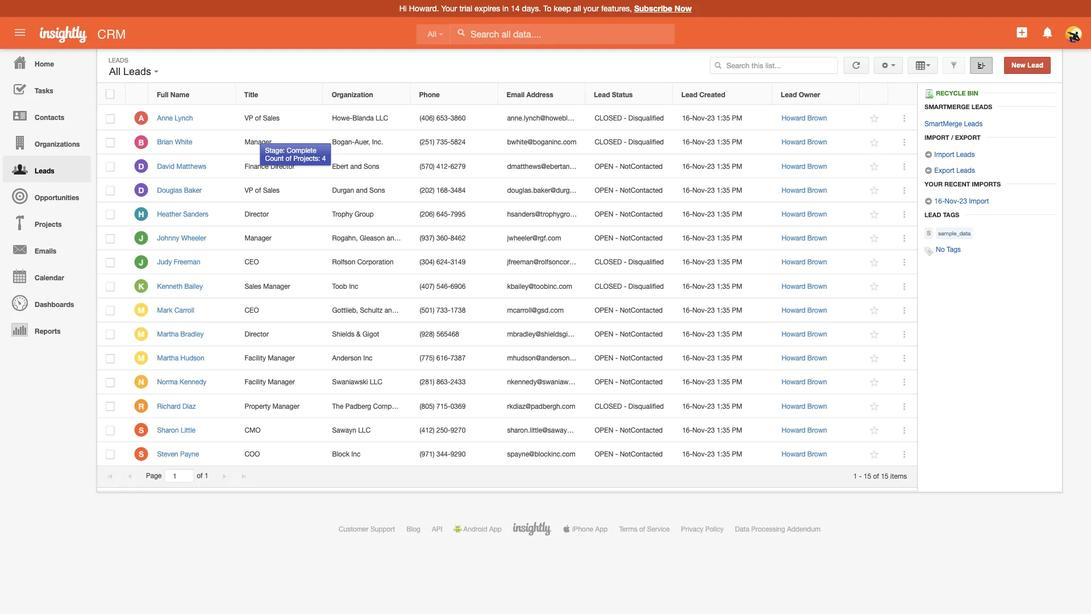 Task type: describe. For each thing, give the bounding box(es) containing it.
pm for bwhite@boganinc.com
[[732, 138, 743, 146]]

1:35 for sharon.little@sawayn.com
[[717, 426, 730, 434]]

bogan-auer, inc. cell
[[324, 130, 411, 154]]

open inside n row
[[595, 378, 614, 386]]

2 open from the top
[[595, 186, 614, 194]]

brown for douglas.baker@durganandsons.com
[[808, 186, 828, 194]]

recycle
[[936, 89, 966, 97]]

ceo for j
[[245, 258, 259, 266]]

- inside h row
[[616, 210, 618, 218]]

0 vertical spatial export
[[956, 134, 981, 141]]

android
[[464, 525, 488, 533]]

leads for import leads
[[957, 150, 975, 158]]

the padberg company
[[332, 402, 403, 410]]

1 1 from the left
[[205, 472, 208, 480]]

support
[[371, 525, 395, 533]]

pm for hsanders@trophygroup.com
[[732, 210, 743, 218]]

manager for n
[[268, 378, 295, 386]]

23 for jwheeler@rgf.com
[[708, 234, 715, 242]]

&
[[357, 330, 361, 338]]

days.
[[522, 4, 541, 13]]

a link
[[134, 111, 148, 125]]

ceo for m
[[245, 306, 259, 314]]

leads up all leads
[[109, 56, 128, 64]]

johnny
[[157, 234, 179, 242]]

swaniawski llc cell
[[324, 370, 411, 394]]

1:35 for mcarroll@gsd.com
[[717, 306, 730, 314]]

16- for douglas.baker@durganandsons.com
[[683, 186, 693, 194]]

1 s row from the top
[[97, 418, 918, 442]]

1 15 from the left
[[864, 472, 872, 480]]

trial
[[460, 4, 473, 13]]

howard for mhudson@andersoninc.com
[[782, 354, 806, 362]]

closed - disqualified cell for k
[[586, 274, 674, 298]]

sales manager cell
[[236, 274, 324, 298]]

9 open from the top
[[595, 426, 614, 434]]

organization
[[332, 90, 373, 98]]

(206) 645-7995 cell
[[411, 202, 499, 226]]

howard for sharon.little@sawayn.com
[[782, 426, 806, 434]]

- inside n row
[[616, 378, 618, 386]]

and right the 'schultz'
[[385, 306, 396, 314]]

mhudson@andersoninc.com
[[507, 354, 594, 362]]

follow image for j
[[870, 257, 880, 268]]

follow image for sharon.little@sawayn.com
[[870, 425, 880, 436]]

360-
[[437, 234, 451, 242]]

2 1 from the left
[[854, 472, 858, 480]]

richard
[[157, 402, 181, 410]]

of inside "d" row
[[255, 186, 261, 194]]

k row
[[97, 274, 918, 298]]

(971) 344-9290
[[420, 450, 466, 458]]

5 notcontacted from the top
[[620, 306, 663, 314]]

and inside cell
[[350, 162, 362, 170]]

director inside cell
[[271, 162, 295, 170]]

bogan-auer, inc.
[[332, 138, 383, 146]]

nov- for douglas.baker@durganandsons.com
[[693, 186, 708, 194]]

email address
[[507, 90, 554, 98]]

2 d row from the top
[[97, 178, 918, 202]]

finance director cell
[[236, 154, 324, 178]]

howard for hsanders@trophygroup.com
[[782, 210, 806, 218]]

cmo cell
[[236, 418, 324, 442]]

16-nov-23 1:35 pm for mcarroll@gsd.com
[[683, 306, 743, 314]]

7 notcontacted from the top
[[620, 354, 663, 362]]

- inside b row
[[624, 138, 627, 146]]

closed for j
[[595, 258, 622, 266]]

645-
[[437, 210, 451, 218]]

4 notcontacted from the top
[[620, 234, 663, 242]]

padberg
[[346, 402, 371, 410]]

created
[[700, 90, 726, 98]]

judy freeman
[[157, 258, 201, 266]]

1 vertical spatial your
[[925, 180, 943, 188]]

9 notcontacted from the top
[[620, 426, 663, 434]]

23 for rkdiaz@padbergh.com
[[708, 402, 715, 410]]

address
[[527, 90, 554, 98]]

follow image for dmatthews@ebertandsons.com
[[870, 161, 880, 172]]

api
[[432, 525, 443, 533]]

1:35 for hsanders@trophygroup.com
[[717, 210, 730, 218]]

manager cell for b
[[236, 130, 324, 154]]

(206)
[[420, 210, 435, 218]]

kennedy
[[180, 378, 207, 386]]

closed inside a row
[[595, 114, 622, 122]]

mcarroll@gsd.com cell
[[499, 298, 586, 322]]

follow image for mhudson@andersoninc.com
[[870, 353, 880, 364]]

terms
[[619, 525, 638, 533]]

howard brown link for bwhite@boganinc.com
[[782, 138, 828, 146]]

llc for s
[[358, 426, 371, 434]]

23 for dmatthews@ebertandsons.com
[[708, 162, 715, 170]]

brian white
[[157, 138, 192, 146]]

inc for s
[[352, 450, 361, 458]]

follow image for m
[[870, 305, 880, 316]]

16-nov-23 1:35 pm cell for jfreeman@rolfsoncorp.com
[[674, 250, 773, 274]]

6906
[[451, 282, 466, 290]]

s link for steven payne
[[134, 447, 148, 461]]

steven
[[157, 450, 178, 458]]

ebert
[[332, 162, 349, 170]]

0 vertical spatial s
[[927, 229, 931, 237]]

3 m row from the top
[[97, 346, 918, 370]]

4
[[322, 154, 326, 162]]

howard brown link for sharon.little@sawayn.com
[[782, 426, 828, 434]]

653-
[[437, 114, 451, 122]]

blog link
[[407, 525, 421, 533]]

m link for martha bradley
[[134, 327, 148, 341]]

5 open from the top
[[595, 306, 614, 314]]

2 m row from the top
[[97, 322, 918, 346]]

privacy policy
[[681, 525, 724, 533]]

app for android app
[[490, 525, 502, 533]]

howard for mbradley@shieldsgigot.com
[[782, 330, 806, 338]]

import leads
[[933, 150, 975, 158]]

howard brown for jfreeman@rolfsoncorp.com
[[782, 258, 828, 266]]

tasks link
[[3, 76, 91, 102]]

ebert and sons cell
[[324, 154, 411, 178]]

h link
[[134, 207, 148, 221]]

rolfson corporation
[[332, 258, 394, 266]]

bailey
[[184, 282, 203, 290]]

block inc cell
[[324, 442, 411, 466]]

anne.lynch@howeblanda.com closed - disqualified
[[507, 114, 664, 122]]

6 open from the top
[[595, 330, 614, 338]]

howard for spayne@blockinc.com
[[782, 450, 806, 458]]

of inside the stage: complete count of projects: 4
[[286, 154, 292, 162]]

white image
[[457, 28, 465, 36]]

sharon.little@sawayn.com
[[507, 426, 586, 434]]

richard diaz link
[[157, 402, 202, 410]]

page
[[146, 472, 162, 480]]

16-nov-23 1:35 pm for bwhite@boganinc.com
[[683, 138, 743, 146]]

2 notcontacted from the top
[[620, 186, 663, 194]]

emails
[[35, 247, 56, 255]]

durgan and sons cell
[[324, 178, 411, 202]]

david matthews link
[[157, 162, 212, 170]]

(775) 616-7387 cell
[[411, 346, 499, 370]]

heather sanders
[[157, 210, 208, 218]]

open - notcontacted cell for spayne@blockinc.com
[[586, 442, 674, 466]]

2 s row from the top
[[97, 442, 918, 466]]

(928) 565468 cell
[[411, 322, 499, 346]]

facility for n
[[245, 378, 266, 386]]

judy freeman link
[[157, 258, 206, 266]]

anderson inc cell
[[324, 346, 411, 370]]

pm for jfreeman@rolfsoncorp.com
[[732, 258, 743, 266]]

(937) 360-8462 cell
[[411, 226, 499, 250]]

howard brown link for hsanders@trophygroup.com
[[782, 210, 828, 218]]

vp of sales cell for d
[[236, 178, 324, 202]]

the padberg company cell
[[324, 394, 411, 418]]

follow image for kbailey@toobinc.com
[[870, 281, 880, 292]]

disqualified for k
[[629, 282, 664, 290]]

16-nov-23 1:35 pm cell for sharon.little@sawayn.com
[[674, 418, 773, 442]]

navigation containing home
[[0, 49, 91, 343]]

emails link
[[3, 236, 91, 263]]

16-nov-23 1:35 pm for anne.lynch@howeblanda.com
[[683, 114, 743, 122]]

m for mark carroll
[[138, 305, 145, 315]]

23 for bwhite@boganinc.com
[[708, 138, 715, 146]]

data
[[736, 525, 750, 533]]

smartmerge leads link
[[925, 119, 983, 127]]

little
[[181, 426, 196, 434]]

lead for lead tags
[[925, 211, 942, 218]]

23 for mhudson@andersoninc.com
[[708, 354, 715, 362]]

smartmerge for smartmerge leads
[[925, 103, 970, 110]]

leads inside leads link
[[35, 167, 54, 175]]

23 for mbradley@shieldsgigot.com
[[708, 330, 715, 338]]

notcontacted inside h row
[[620, 210, 663, 218]]

1:35 for anne.lynch@howeblanda.com
[[717, 114, 730, 122]]

23 for sharon.little@sawayn.com
[[708, 426, 715, 434]]

matthews
[[177, 162, 206, 170]]

h
[[138, 209, 144, 219]]

715-
[[437, 402, 451, 410]]

6 notcontacted from the top
[[620, 330, 663, 338]]

all link
[[416, 24, 451, 45]]

dmatthews@ebertandsons.com
[[507, 162, 604, 170]]

- inside r row
[[624, 402, 627, 410]]

disqualified for b
[[629, 138, 664, 146]]

3149
[[451, 258, 466, 266]]

sharon little link
[[157, 426, 201, 434]]

open - notcontacted cell for mcarroll@gsd.com
[[586, 298, 674, 322]]

rolfson corporation cell
[[324, 250, 411, 274]]

director cell for m
[[236, 322, 324, 346]]

import leads link
[[925, 150, 975, 159]]

cog image
[[882, 61, 890, 69]]

brown for spayne@blockinc.com
[[808, 450, 828, 458]]

lead created
[[682, 90, 726, 98]]

23 for spayne@blockinc.com
[[708, 450, 715, 458]]

howard brown link for dmatthews@ebertandsons.com
[[782, 162, 828, 170]]

- inside k row
[[624, 282, 627, 290]]

import for import / export
[[925, 134, 950, 141]]

2 j row from the top
[[97, 250, 918, 274]]

7387
[[451, 354, 466, 362]]

martha bradley
[[157, 330, 204, 338]]

douglas.baker@durganandsons.com
[[507, 186, 619, 194]]

import for import leads
[[935, 150, 955, 158]]

(406) 653-3860
[[420, 114, 466, 122]]

(407) 546-6906
[[420, 282, 466, 290]]

n
[[138, 377, 144, 387]]

16-nov-23 1:35 pm for spayne@blockinc.com
[[683, 450, 743, 458]]

coo cell
[[236, 442, 324, 466]]

pm for mhudson@andersoninc.com
[[732, 354, 743, 362]]

howard brown link for mbradley@shieldsgigot.com
[[782, 330, 828, 338]]

1 d row from the top
[[97, 154, 918, 178]]

all leads
[[109, 66, 154, 77]]

gottlieb, schultz and d'amore cell
[[324, 298, 425, 322]]

(570) 412-6279 cell
[[411, 154, 499, 178]]

1 j row from the top
[[97, 226, 918, 250]]

howard for jfreeman@rolfsoncorp.com
[[782, 258, 806, 266]]

anderson inc
[[332, 354, 373, 362]]

open - notcontacted cell for jwheeler@rgf.com
[[586, 226, 674, 250]]

shields
[[332, 330, 355, 338]]

martha for martha bradley
[[157, 330, 179, 338]]

leads for smartmerge leads
[[965, 119, 983, 127]]

2 15 from the left
[[881, 472, 889, 480]]

n row
[[97, 370, 918, 394]]

notcontacted inside n row
[[620, 378, 663, 386]]

7 open from the top
[[595, 354, 614, 362]]

16-nov-23 import link
[[925, 197, 990, 205]]

gleason
[[360, 234, 385, 242]]

sales for a
[[263, 114, 280, 122]]

new
[[1012, 61, 1026, 69]]

howard brown for mbradley@shieldsgigot.com
[[782, 330, 828, 338]]

anne.lynch@howeblanda.com
[[507, 114, 598, 122]]

16-nov-23 1:35 pm for mhudson@andersoninc.com
[[683, 354, 743, 362]]

sales manager
[[245, 282, 290, 290]]

(202) 168-3484
[[420, 186, 466, 194]]

items
[[891, 472, 907, 480]]

howard for dmatthews@ebertandsons.com
[[782, 162, 806, 170]]

durgan
[[332, 186, 354, 194]]

hsanders@trophygroup.com open - notcontacted
[[507, 210, 663, 218]]

trophy group cell
[[324, 202, 411, 226]]

23 for nkennedy@swaniawskillc.com
[[708, 378, 715, 386]]

lead for lead status
[[594, 90, 610, 98]]

(412) 250-9270 cell
[[411, 418, 499, 442]]

row containing full name
[[97, 84, 917, 105]]

1 notcontacted from the top
[[620, 162, 663, 170]]

(805) 715-0369 cell
[[411, 394, 499, 418]]

auer,
[[355, 138, 370, 146]]

s for spayne@blockinc.com
[[139, 449, 144, 459]]

row group containing a
[[97, 106, 918, 466]]

full
[[157, 90, 169, 98]]

brown for mhudson@andersoninc.com
[[808, 354, 828, 362]]

14
[[511, 4, 520, 13]]

23 inside "link"
[[960, 197, 968, 205]]

nov- for mhudson@andersoninc.com
[[693, 354, 708, 362]]

dmatthews@ebertandsons.com cell
[[499, 154, 604, 178]]

property
[[245, 402, 271, 410]]

crm
[[97, 27, 126, 41]]

home link
[[3, 49, 91, 76]]

of inside a row
[[255, 114, 261, 122]]

customer support link
[[339, 525, 395, 533]]

privacy
[[681, 525, 704, 533]]

circle arrow right image for 16-nov-23 import
[[925, 197, 933, 205]]

Search this list... text field
[[710, 57, 838, 74]]



Task type: locate. For each thing, give the bounding box(es) containing it.
follow image for hsanders@trophygroup.com
[[870, 209, 880, 220]]

of right count in the left top of the page
[[286, 154, 292, 162]]

23 for hsanders@trophygroup.com
[[708, 210, 715, 218]]

12 howard brown link from the top
[[782, 378, 828, 386]]

0 horizontal spatial 15
[[864, 472, 872, 480]]

1 follow image from the top
[[870, 113, 880, 124]]

1:35 inside a row
[[717, 114, 730, 122]]

sales inside a row
[[263, 114, 280, 122]]

(928)
[[420, 330, 435, 338]]

1 pm from the top
[[732, 114, 743, 122]]

llc inside cell
[[370, 378, 383, 386]]

16-nov-23 1:35 pm cell
[[674, 106, 773, 130], [674, 130, 773, 154], [674, 154, 773, 178], [674, 178, 773, 202], [674, 202, 773, 226], [674, 226, 773, 250], [674, 250, 773, 274], [674, 274, 773, 298], [674, 298, 773, 322], [674, 322, 773, 346], [674, 346, 773, 370], [674, 370, 773, 394], [674, 394, 773, 418], [674, 418, 773, 442], [674, 442, 773, 466]]

16- for spayne@blockinc.com
[[683, 450, 693, 458]]

brown for sharon.little@sawayn.com
[[808, 426, 828, 434]]

0 vertical spatial ceo
[[245, 258, 259, 266]]

leads up 'your recent imports'
[[957, 166, 976, 174]]

16-nov-23 1:35 pm cell for rkdiaz@padbergh.com
[[674, 394, 773, 418]]

sons for ebert and sons
[[364, 162, 379, 170]]

23 inside a row
[[708, 114, 715, 122]]

1:35 for jfreeman@rolfsoncorp.com
[[717, 258, 730, 266]]

nov- for bwhite@boganinc.com
[[693, 138, 708, 146]]

brown for bwhite@boganinc.com
[[808, 138, 828, 146]]

1 vertical spatial sons
[[370, 186, 385, 194]]

r row
[[97, 394, 918, 418]]

8 1:35 from the top
[[717, 282, 730, 290]]

facility manager cell for n
[[236, 370, 324, 394]]

1 vertical spatial d link
[[134, 183, 148, 197]]

director for h
[[245, 210, 269, 218]]

1 vertical spatial inc
[[364, 354, 373, 362]]

0 vertical spatial inc
[[349, 282, 358, 290]]

m link left mark
[[134, 303, 148, 317]]

vp of sales cell down finance director
[[236, 178, 324, 202]]

circle arrow right image up lead tags
[[925, 197, 933, 205]]

bwhite@boganinc.com cell
[[499, 130, 586, 154]]

open - notcontacted cell for dmatthews@ebertandsons.com
[[586, 154, 674, 178]]

15 brown from the top
[[808, 450, 828, 458]]

farrell
[[400, 234, 419, 242]]

4 howard brown link from the top
[[782, 186, 828, 194]]

None checkbox
[[106, 89, 114, 99], [106, 114, 115, 123], [106, 162, 115, 171], [106, 186, 115, 195], [106, 282, 115, 291], [106, 330, 115, 339], [106, 354, 115, 363], [106, 402, 115, 411], [106, 450, 115, 459], [106, 89, 114, 99], [106, 114, 115, 123], [106, 162, 115, 171], [106, 186, 115, 195], [106, 282, 115, 291], [106, 330, 115, 339], [106, 354, 115, 363], [106, 402, 115, 411], [106, 450, 115, 459]]

leads down the crm
[[123, 66, 151, 77]]

1 vertical spatial m link
[[134, 327, 148, 341]]

closed up mbradley@shieldsgigot.com open - notcontacted in the bottom of the page
[[595, 282, 622, 290]]

d row
[[97, 154, 918, 178], [97, 178, 918, 202]]

pm inside h row
[[732, 210, 743, 218]]

martha
[[157, 330, 179, 338], [157, 354, 179, 362]]

no
[[936, 245, 945, 253]]

0 horizontal spatial export
[[935, 166, 955, 174]]

3 m link from the top
[[134, 351, 148, 365]]

all down howard.
[[428, 30, 437, 39]]

s left the steven
[[139, 449, 144, 459]]

1 director cell from the top
[[236, 202, 324, 226]]

row group
[[97, 106, 918, 466]]

diaz
[[183, 402, 196, 410]]

manager inside 'cell'
[[273, 402, 300, 410]]

norma
[[157, 378, 178, 386]]

brown inside h row
[[808, 210, 828, 218]]

nov- for sharon.little@sawayn.com
[[693, 426, 708, 434]]

export right the / in the top of the page
[[956, 134, 981, 141]]

m row up r row
[[97, 346, 918, 370]]

10 howard from the top
[[782, 330, 806, 338]]

row
[[97, 84, 917, 105]]

circle arrow right image
[[925, 151, 933, 159], [925, 197, 933, 205]]

import up export leads link
[[935, 150, 955, 158]]

inc right anderson
[[364, 354, 373, 362]]

sons inside 'cell'
[[370, 186, 385, 194]]

property manager cell
[[236, 394, 324, 418]]

howard for kbailey@toobinc.com
[[782, 282, 806, 290]]

m row down kbailey@toobinc.com
[[97, 298, 918, 322]]

j for johnny wheeler
[[139, 233, 143, 243]]

(281) 863-2433 cell
[[411, 370, 499, 394]]

follow image
[[870, 161, 880, 172], [870, 185, 880, 196], [870, 209, 880, 220], [870, 233, 880, 244], [870, 281, 880, 292], [870, 329, 880, 340], [870, 353, 880, 364], [870, 377, 880, 388], [870, 425, 880, 436], [870, 449, 880, 460]]

2 howard from the top
[[782, 138, 806, 146]]

director down stage:
[[271, 162, 295, 170]]

16- inside b row
[[683, 138, 693, 146]]

10 notcontacted from the top
[[620, 450, 663, 458]]

circle arrow right image up the circle arrow left icon
[[925, 151, 933, 159]]

nkennedy@swaniawskillc.com cell
[[499, 370, 599, 394]]

mbradley@shieldsgigot.com cell
[[499, 322, 593, 346]]

martha hudson
[[157, 354, 204, 362]]

0 vertical spatial m
[[138, 305, 145, 315]]

5 closed - disqualified cell from the top
[[586, 394, 674, 418]]

pm inside k row
[[732, 282, 743, 290]]

a row
[[97, 106, 918, 130]]

open
[[595, 162, 614, 170], [595, 186, 614, 194], [595, 210, 614, 218], [595, 234, 614, 242], [595, 306, 614, 314], [595, 330, 614, 338], [595, 354, 614, 362], [595, 378, 614, 386], [595, 426, 614, 434], [595, 450, 614, 458]]

contacts
[[35, 113, 64, 121]]

1 vertical spatial vp
[[245, 186, 253, 194]]

lead left created
[[682, 90, 698, 98]]

disqualified inside b row
[[629, 138, 664, 146]]

of right "terms"
[[640, 525, 646, 533]]

0 vertical spatial vp of sales cell
[[236, 106, 324, 130]]

(304) 624-3149 cell
[[411, 250, 499, 274]]

director inside h row
[[245, 210, 269, 218]]

6 howard from the top
[[782, 234, 806, 242]]

1 m row from the top
[[97, 298, 918, 322]]

3 closed from the top
[[595, 258, 622, 266]]

brian
[[157, 138, 173, 146]]

d for david matthews
[[138, 161, 144, 171]]

10 brown from the top
[[808, 330, 828, 338]]

0 vertical spatial sons
[[364, 162, 379, 170]]

rkdiaz@padbergh.com cell
[[499, 394, 586, 418]]

all
[[574, 4, 581, 13]]

llc inside a row
[[376, 114, 388, 122]]

0 vertical spatial sales
[[263, 114, 280, 122]]

leads
[[972, 103, 993, 110]]

s link up page
[[134, 447, 148, 461]]

of right the 1 field
[[197, 472, 203, 480]]

0 horizontal spatial all
[[109, 66, 121, 77]]

stage:
[[265, 146, 285, 154]]

5 howard brown link from the top
[[782, 210, 828, 218]]

10 open - notcontacted cell from the top
[[586, 442, 674, 466]]

1 vertical spatial smartmerge
[[925, 119, 963, 127]]

1 horizontal spatial 1
[[854, 472, 858, 480]]

1 vertical spatial facility manager
[[245, 378, 295, 386]]

pm inside n row
[[732, 378, 743, 386]]

manager cell up count in the left top of the page
[[236, 130, 324, 154]]

3 open - notcontacted cell from the top
[[586, 202, 674, 226]]

0 vertical spatial circle arrow right image
[[925, 151, 933, 159]]

blanda
[[353, 114, 374, 122]]

director cell down sales manager cell
[[236, 322, 324, 346]]

2 follow image from the top
[[870, 185, 880, 196]]

10 open from the top
[[595, 450, 614, 458]]

rogahn, gleason and farrell cell
[[324, 226, 419, 250]]

23 inside h row
[[708, 210, 715, 218]]

1 vertical spatial director
[[245, 210, 269, 218]]

closed inside b row
[[595, 138, 622, 146]]

4 open - notcontacted cell from the top
[[586, 226, 674, 250]]

sawayn llc cell
[[324, 418, 411, 442]]

15
[[864, 472, 872, 480], [881, 472, 889, 480]]

howard for jwheeler@rgf.com
[[782, 234, 806, 242]]

1 horizontal spatial your
[[925, 180, 943, 188]]

disqualified
[[629, 114, 664, 122], [629, 138, 664, 146], [629, 258, 664, 266], [629, 282, 664, 290], [629, 402, 664, 410]]

manager for m
[[268, 354, 295, 362]]

manager inside cell
[[263, 282, 290, 290]]

m up the n link
[[138, 353, 145, 363]]

nov- inside a row
[[693, 114, 708, 122]]

j link left judy
[[134, 255, 148, 269]]

disqualified inside a row
[[629, 114, 664, 122]]

kbailey@toobinc.com
[[507, 282, 573, 290]]

23 inside b row
[[708, 138, 715, 146]]

15 1:35 from the top
[[717, 450, 730, 458]]

1 16-nov-23 1:35 pm from the top
[[683, 114, 743, 122]]

director cell down finance director cell
[[236, 202, 324, 226]]

brown for jfreeman@rolfsoncorp.com
[[808, 258, 828, 266]]

11 howard from the top
[[782, 354, 806, 362]]

closed - disqualified cell for j
[[586, 250, 674, 274]]

follow image inside n row
[[870, 377, 880, 388]]

facility manager cell
[[236, 346, 324, 370], [236, 370, 324, 394]]

0 vertical spatial manager cell
[[236, 130, 324, 154]]

contacts link
[[3, 102, 91, 129]]

app right iphone
[[596, 525, 608, 533]]

(304)
[[420, 258, 435, 266]]

sons down bogan-auer, inc. "cell"
[[364, 162, 379, 170]]

director cell for h
[[236, 202, 324, 226]]

howard brown inside b row
[[782, 138, 828, 146]]

follow image inside k row
[[870, 281, 880, 292]]

2 vertical spatial m link
[[134, 351, 148, 365]]

sharon.little@sawayn.com cell
[[499, 418, 586, 442]]

brown for mcarroll@gsd.com
[[808, 306, 828, 314]]

5 16-nov-23 1:35 pm cell from the top
[[674, 202, 773, 226]]

expires
[[475, 4, 500, 13]]

hsanders@trophygroup.com cell
[[499, 202, 594, 226]]

llc right sawayn
[[358, 426, 371, 434]]

facility manager cell up property manager 'cell'
[[236, 346, 324, 370]]

sales inside k row
[[245, 282, 261, 290]]

2 d from the top
[[138, 185, 144, 195]]

of left items
[[874, 472, 880, 480]]

16- inside "link"
[[935, 197, 945, 205]]

open inside h row
[[595, 210, 614, 218]]

616-
[[437, 354, 451, 362]]

import down imports
[[970, 197, 990, 205]]

16-nov-23 1:35 pm inside h row
[[683, 210, 743, 218]]

disqualified inside j "row"
[[629, 258, 664, 266]]

recycle bin link
[[925, 89, 985, 98]]

1 vertical spatial manager cell
[[236, 226, 324, 250]]

vp of sales down finance
[[245, 186, 280, 194]]

d down b
[[138, 161, 144, 171]]

service
[[647, 525, 670, 533]]

0 vertical spatial vp
[[245, 114, 253, 122]]

navigation
[[0, 49, 91, 343]]

follow image inside b row
[[870, 137, 880, 148]]

open - notcontacted inside j "row"
[[595, 234, 663, 242]]

leads inside export leads link
[[957, 166, 976, 174]]

9 brown from the top
[[808, 306, 828, 314]]

mhudson@andersoninc.com cell
[[499, 346, 594, 370]]

0 vertical spatial director cell
[[236, 202, 324, 226]]

16- inside h row
[[683, 210, 693, 218]]

martha bradley link
[[157, 330, 209, 338]]

1 vertical spatial m
[[138, 329, 145, 339]]

lead inside new lead link
[[1028, 61, 1044, 69]]

lead left tags
[[925, 211, 942, 218]]

1 left items
[[854, 472, 858, 480]]

and left farrell
[[387, 234, 398, 242]]

15 16-nov-23 1:35 pm cell from the top
[[674, 442, 773, 466]]

and right "ebert" in the left top of the page
[[350, 162, 362, 170]]

smartmerge for smartmerge leads
[[925, 119, 963, 127]]

leads inside import leads link
[[957, 150, 975, 158]]

brown inside k row
[[808, 282, 828, 290]]

inc.
[[372, 138, 383, 146]]

your left trial
[[442, 4, 457, 13]]

6 16-nov-23 1:35 pm cell from the top
[[674, 226, 773, 250]]

leads up opportunities link
[[35, 167, 54, 175]]

2 open - notcontacted cell from the top
[[586, 178, 674, 202]]

sawayn
[[332, 426, 356, 434]]

1 vertical spatial ceo
[[245, 306, 259, 314]]

s link down the r
[[134, 423, 148, 437]]

manager cell up sales manager cell
[[236, 226, 324, 250]]

howard brown link for nkennedy@swaniawskillc.com
[[782, 378, 828, 386]]

ceo down sales manager
[[245, 306, 259, 314]]

16-nov-23 1:35 pm cell for bwhite@boganinc.com
[[674, 130, 773, 154]]

16- for rkdiaz@padbergh.com
[[683, 402, 693, 410]]

d up h link
[[138, 185, 144, 195]]

circle arrow right image inside 16-nov-23 import "link"
[[925, 197, 933, 205]]

s row up spayne@blockinc.com
[[97, 418, 918, 442]]

facility manager cell up property manager on the left bottom of page
[[236, 370, 324, 394]]

2 closed from the top
[[595, 138, 622, 146]]

smartmerge up the / in the top of the page
[[925, 119, 963, 127]]

your down the circle arrow left icon
[[925, 180, 943, 188]]

1 vertical spatial circle arrow right image
[[925, 197, 933, 205]]

10 howard brown from the top
[[782, 330, 828, 338]]

3860
[[451, 114, 466, 122]]

llc
[[376, 114, 388, 122], [370, 378, 383, 386], [358, 426, 371, 434]]

howard for anne.lynch@howeblanda.com
[[782, 114, 806, 122]]

vp of sales for d
[[245, 186, 280, 194]]

23 for kbailey@toobinc.com
[[708, 282, 715, 290]]

6 howard brown from the top
[[782, 234, 828, 242]]

open - notcontacted cell for hsanders@trophygroup.com
[[586, 202, 674, 226]]

sons inside cell
[[364, 162, 379, 170]]

no tags
[[936, 245, 961, 253]]

2 closed - disqualified cell from the top
[[586, 130, 674, 154]]

brown for dmatthews@ebertandsons.com
[[808, 162, 828, 170]]

12 16-nov-23 1:35 pm cell from the top
[[674, 370, 773, 394]]

j for judy freeman
[[139, 257, 143, 267]]

circle arrow left image
[[925, 167, 933, 175]]

1 d link from the top
[[134, 159, 148, 173]]

inc right block
[[352, 450, 361, 458]]

14 pm from the top
[[732, 426, 743, 434]]

4 howard from the top
[[782, 186, 806, 194]]

all inside button
[[109, 66, 121, 77]]

1 vertical spatial ceo cell
[[236, 298, 324, 322]]

2 vertical spatial m
[[138, 353, 145, 363]]

(406) 653-3860 cell
[[411, 106, 499, 130]]

s down the r
[[139, 425, 144, 435]]

closed down hsanders@trophygroup.com open - notcontacted
[[595, 258, 622, 266]]

1 - 15 of 15 items
[[854, 472, 907, 480]]

disqualified inside k row
[[629, 282, 664, 290]]

16- inside n row
[[683, 378, 693, 386]]

follow image inside h row
[[870, 209, 880, 220]]

1:35 inside n row
[[717, 378, 730, 386]]

1 open from the top
[[595, 162, 614, 170]]

closed - disqualified for r
[[595, 402, 664, 410]]

k link
[[134, 279, 148, 293]]

closed - disqualified cell
[[586, 106, 674, 130], [586, 130, 674, 154], [586, 250, 674, 274], [586, 274, 674, 298], [586, 394, 674, 418]]

wheeler
[[181, 234, 206, 242]]

4 open from the top
[[595, 234, 614, 242]]

None checkbox
[[106, 138, 115, 147], [106, 210, 115, 219], [106, 234, 115, 243], [106, 258, 115, 267], [106, 306, 115, 315], [106, 378, 115, 387], [106, 426, 115, 435], [106, 138, 115, 147], [106, 210, 115, 219], [106, 234, 115, 243], [106, 258, 115, 267], [106, 306, 115, 315], [106, 378, 115, 387], [106, 426, 115, 435]]

closed inside r row
[[595, 402, 622, 410]]

16- for mcarroll@gsd.com
[[683, 306, 693, 314]]

16-nov-23 1:35 pm inside b row
[[683, 138, 743, 146]]

mark carroll link
[[157, 306, 200, 314]]

1 vertical spatial j
[[139, 257, 143, 267]]

Search all data.... text field
[[451, 24, 675, 44]]

import inside "link"
[[970, 197, 990, 205]]

of down title at the left top of page
[[255, 114, 261, 122]]

0 vertical spatial import
[[925, 134, 950, 141]]

facility manager inside n row
[[245, 378, 295, 386]]

app right android
[[490, 525, 502, 533]]

8 open - notcontacted cell from the top
[[586, 370, 674, 394]]

23 inside n row
[[708, 378, 715, 386]]

0 vertical spatial j link
[[134, 231, 148, 245]]

j down h
[[139, 233, 143, 243]]

manager inside n row
[[268, 378, 295, 386]]

(251) 735-5824 cell
[[411, 130, 499, 154]]

2 vertical spatial inc
[[352, 450, 361, 458]]

the
[[332, 402, 344, 410]]

disqualified inside r row
[[629, 402, 664, 410]]

j link for judy freeman
[[134, 255, 148, 269]]

vp for d
[[245, 186, 253, 194]]

4 howard brown from the top
[[782, 186, 828, 194]]

s down lead tags
[[927, 229, 931, 237]]

toob inc cell
[[324, 274, 411, 298]]

follow image inside j "row"
[[870, 233, 880, 244]]

d link down b
[[134, 159, 148, 173]]

1 vertical spatial s link
[[134, 447, 148, 461]]

863-
[[437, 378, 451, 386]]

jfreeman@rolfsoncorp.com cell
[[499, 250, 589, 274]]

director down finance
[[245, 210, 269, 218]]

m left mark
[[138, 305, 145, 315]]

0 vertical spatial llc
[[376, 114, 388, 122]]

13 16-nov-23 1:35 pm from the top
[[683, 402, 743, 410]]

vp of sales inside a row
[[245, 114, 280, 122]]

howard inside n row
[[782, 378, 806, 386]]

0 horizontal spatial app
[[490, 525, 502, 533]]

martha up norma
[[157, 354, 179, 362]]

1 facility manager cell from the top
[[236, 346, 324, 370]]

2 vertical spatial director
[[245, 330, 269, 338]]

16- for mhudson@andersoninc.com
[[683, 354, 693, 362]]

howard for rkdiaz@padbergh.com
[[782, 402, 806, 410]]

1:35 inside b row
[[717, 138, 730, 146]]

kenneth bailey link
[[157, 282, 209, 290]]

nkennedy@swaniawskillc.com
[[507, 378, 599, 386]]

closed down anne.lynch@howeblanda.com closed - disqualified
[[595, 138, 622, 146]]

0 vertical spatial martha
[[157, 330, 179, 338]]

j row
[[97, 226, 918, 250], [97, 250, 918, 274]]

howard brown for rkdiaz@padbergh.com
[[782, 402, 828, 410]]

sons for durgan and sons
[[370, 186, 385, 194]]

1:35 inside r row
[[717, 402, 730, 410]]

smartmerge
[[925, 103, 970, 110], [925, 119, 963, 127]]

16-nov-23 1:35 pm for mbradley@shieldsgigot.com
[[683, 330, 743, 338]]

lead status
[[594, 90, 633, 98]]

d link up h link
[[134, 183, 148, 197]]

search image
[[714, 61, 722, 69]]

open - notcontacted cell for mbradley@shieldsgigot.com
[[586, 322, 674, 346]]

2 brown from the top
[[808, 138, 828, 146]]

closed inside k row
[[595, 282, 622, 290]]

email
[[507, 90, 525, 98]]

9 16-nov-23 1:35 pm cell from the top
[[674, 298, 773, 322]]

1 vertical spatial martha
[[157, 354, 179, 362]]

follow image for r
[[870, 401, 880, 412]]

2 ceo cell from the top
[[236, 298, 324, 322]]

m link left martha bradley
[[134, 327, 148, 341]]

import left the / in the top of the page
[[925, 134, 950, 141]]

lynch
[[175, 114, 193, 122]]

howard brown inside a row
[[782, 114, 828, 122]]

nov- for nkennedy@swaniawskillc.com
[[693, 378, 708, 386]]

manager cell for j
[[236, 226, 324, 250]]

nov- inside "link"
[[945, 197, 960, 205]]

norma kennedy link
[[157, 378, 212, 386]]

1 vertical spatial j link
[[134, 255, 148, 269]]

pm for sharon.little@sawayn.com
[[732, 426, 743, 434]]

16- inside a row
[[683, 114, 693, 122]]

vp down finance
[[245, 186, 253, 194]]

anne.lynch@howeblanda.com cell
[[499, 106, 598, 130]]

owner
[[799, 90, 821, 98]]

iphone
[[573, 525, 594, 533]]

tags
[[944, 211, 960, 218]]

howard inside a row
[[782, 114, 806, 122]]

organizations
[[35, 140, 80, 148]]

pm inside r row
[[732, 402, 743, 410]]

nov- inside k row
[[693, 282, 708, 290]]

inc right toob
[[349, 282, 358, 290]]

1 vp of sales from the top
[[245, 114, 280, 122]]

d'amore
[[398, 306, 425, 314]]

16- inside r row
[[683, 402, 693, 410]]

s row down sharon.little@sawayn.com
[[97, 442, 918, 466]]

1 vertical spatial director cell
[[236, 322, 324, 346]]

pm
[[732, 114, 743, 122], [732, 138, 743, 146], [732, 162, 743, 170], [732, 186, 743, 194], [732, 210, 743, 218], [732, 234, 743, 242], [732, 258, 743, 266], [732, 282, 743, 290], [732, 306, 743, 314], [732, 330, 743, 338], [732, 354, 743, 362], [732, 378, 743, 386], [732, 402, 743, 410], [732, 426, 743, 434], [732, 450, 743, 458]]

5 follow image from the top
[[870, 281, 880, 292]]

and inside 'cell'
[[356, 186, 368, 194]]

s row
[[97, 418, 918, 442], [97, 442, 918, 466]]

closed - disqualified inside r row
[[595, 402, 664, 410]]

vp inside a row
[[245, 114, 253, 122]]

2 circle arrow right image from the top
[[925, 197, 933, 205]]

(406)
[[420, 114, 435, 122]]

16- for dmatthews@ebertandsons.com
[[683, 162, 693, 170]]

1 howard brown link from the top
[[782, 114, 828, 122]]

facility inside n row
[[245, 378, 266, 386]]

douglas.baker@durganandsons.com cell
[[499, 178, 619, 202]]

company
[[373, 402, 403, 410]]

1 horizontal spatial all
[[428, 30, 437, 39]]

0 vertical spatial your
[[442, 4, 457, 13]]

1 horizontal spatial app
[[596, 525, 608, 533]]

ceo cell up sales manager
[[236, 250, 324, 274]]

manager
[[245, 138, 272, 146], [245, 234, 272, 242], [263, 282, 290, 290], [268, 354, 295, 362], [268, 378, 295, 386], [273, 402, 300, 410]]

1 field
[[165, 470, 194, 482]]

15 howard brown link from the top
[[782, 450, 828, 458]]

9270
[[451, 426, 466, 434]]

follow image
[[870, 113, 880, 124], [870, 137, 880, 148], [870, 257, 880, 268], [870, 305, 880, 316], [870, 401, 880, 412]]

ceo cell for j
[[236, 250, 324, 274]]

nov- inside n row
[[693, 378, 708, 386]]

0 horizontal spatial 1
[[205, 472, 208, 480]]

nov- inside h row
[[693, 210, 708, 218]]

j link down h
[[134, 231, 148, 245]]

vp of sales cell for a
[[236, 106, 324, 130]]

howard brown for anne.lynch@howeblanda.com
[[782, 114, 828, 122]]

lead for lead created
[[682, 90, 698, 98]]

and right 'durgan'
[[356, 186, 368, 194]]

4 pm from the top
[[732, 186, 743, 194]]

facility manager for n
[[245, 378, 295, 386]]

1 d from the top
[[138, 161, 144, 171]]

manager inside b row
[[245, 138, 272, 146]]

2 closed - disqualified from the top
[[595, 258, 664, 266]]

(206) 645-7995
[[420, 210, 466, 218]]

0 vertical spatial vp of sales
[[245, 114, 280, 122]]

0 vertical spatial facility manager
[[245, 354, 295, 362]]

16-nov-23 1:35 pm for hsanders@trophygroup.com
[[683, 210, 743, 218]]

3 howard brown link from the top
[[782, 162, 828, 170]]

brown
[[808, 114, 828, 122], [808, 138, 828, 146], [808, 162, 828, 170], [808, 186, 828, 194], [808, 210, 828, 218], [808, 234, 828, 242], [808, 258, 828, 266], [808, 282, 828, 290], [808, 306, 828, 314], [808, 330, 828, 338], [808, 354, 828, 362], [808, 378, 828, 386], [808, 402, 828, 410], [808, 426, 828, 434], [808, 450, 828, 458]]

heather
[[157, 210, 181, 218]]

16-nov-23 1:35 pm cell for kbailey@toobinc.com
[[674, 274, 773, 298]]

leads down leads
[[965, 119, 983, 127]]

vp of sales down title at the left top of page
[[245, 114, 280, 122]]

follow image inside a row
[[870, 113, 880, 124]]

2 s link from the top
[[134, 447, 148, 461]]

2 d link from the top
[[134, 183, 148, 197]]

1 horizontal spatial export
[[956, 134, 981, 141]]

howard brown for jwheeler@rgf.com
[[782, 234, 828, 242]]

refresh list image
[[851, 61, 862, 69]]

brown inside b row
[[808, 138, 828, 146]]

sons down ebert and sons cell
[[370, 186, 385, 194]]

0 horizontal spatial your
[[442, 4, 457, 13]]

llc right the "blanda"
[[376, 114, 388, 122]]

6 16-nov-23 1:35 pm from the top
[[683, 234, 743, 242]]

(501)
[[420, 306, 435, 314]]

b row
[[97, 130, 918, 154]]

13 howard brown link from the top
[[782, 402, 828, 410]]

(304) 624-3149
[[420, 258, 466, 266]]

pm for anne.lynch@howeblanda.com
[[732, 114, 743, 122]]

16- for nkennedy@swaniawskillc.com
[[683, 378, 693, 386]]

vp of sales cell up stage:
[[236, 106, 324, 130]]

14 howard from the top
[[782, 426, 806, 434]]

1 right the 1 field
[[205, 472, 208, 480]]

2 m link from the top
[[134, 327, 148, 341]]

a
[[139, 113, 144, 123]]

1:35
[[717, 114, 730, 122], [717, 138, 730, 146], [717, 162, 730, 170], [717, 186, 730, 194], [717, 210, 730, 218], [717, 234, 730, 242], [717, 258, 730, 266], [717, 282, 730, 290], [717, 306, 730, 314], [717, 330, 730, 338], [717, 354, 730, 362], [717, 378, 730, 386], [717, 402, 730, 410], [717, 426, 730, 434], [717, 450, 730, 458]]

howard inside r row
[[782, 402, 806, 410]]

ceo cell
[[236, 250, 324, 274], [236, 298, 324, 322]]

1 vertical spatial sales
[[263, 186, 280, 194]]

1 vertical spatial vp of sales
[[245, 186, 280, 194]]

j left judy
[[139, 257, 143, 267]]

bwhite@boganinc.com
[[507, 138, 577, 146]]

2 vertical spatial sales
[[245, 282, 261, 290]]

- inside a row
[[624, 114, 627, 122]]

open - notcontacted cell for sharon.little@sawayn.com
[[586, 418, 674, 442]]

10 follow image from the top
[[870, 449, 880, 460]]

9 howard brown from the top
[[782, 306, 828, 314]]

howard brown link for anne.lynch@howeblanda.com
[[782, 114, 828, 122]]

0 vertical spatial ceo cell
[[236, 250, 324, 274]]

lead right new
[[1028, 61, 1044, 69]]

9 pm from the top
[[732, 306, 743, 314]]

2 vp of sales cell from the top
[[236, 178, 324, 202]]

m left martha bradley
[[138, 329, 145, 339]]

open - notcontacted for douglas.baker@durganandsons.com
[[595, 186, 663, 194]]

brown for jwheeler@rgf.com
[[808, 234, 828, 242]]

howard brown link for kbailey@toobinc.com
[[782, 282, 828, 290]]

1 follow image from the top
[[870, 161, 880, 172]]

howard brown link inside r row
[[782, 402, 828, 410]]

sales inside "d" row
[[263, 186, 280, 194]]

5824
[[451, 138, 466, 146]]

m row
[[97, 298, 918, 322], [97, 322, 918, 346], [97, 346, 918, 370]]

howard brown inside r row
[[782, 402, 828, 410]]

3 brown from the top
[[808, 162, 828, 170]]

5 disqualified from the top
[[629, 402, 664, 410]]

anne lynch link
[[157, 114, 199, 122]]

open - notcontacted cell for nkennedy@swaniawskillc.com
[[586, 370, 674, 394]]

16- for sharon.little@sawayn.com
[[683, 426, 693, 434]]

1 m link from the top
[[134, 303, 148, 317]]

vp of sales cell
[[236, 106, 324, 130], [236, 178, 324, 202]]

2 j from the top
[[139, 257, 143, 267]]

closed for r
[[595, 402, 622, 410]]

howard brown inside h row
[[782, 210, 828, 218]]

1 vertical spatial export
[[935, 166, 955, 174]]

d row down b row
[[97, 178, 918, 202]]

brian white link
[[157, 138, 198, 146]]

manager for k
[[263, 282, 290, 290]]

lead
[[1028, 61, 1044, 69], [594, 90, 610, 98], [682, 90, 698, 98], [781, 90, 797, 98], [925, 211, 942, 218]]

lead left owner
[[781, 90, 797, 98]]

2 vertical spatial llc
[[358, 426, 371, 434]]

1 vertical spatial all
[[109, 66, 121, 77]]

7 follow image from the top
[[870, 353, 880, 364]]

policy
[[706, 525, 724, 533]]

16-nov-23 1:35 pm inside r row
[[683, 402, 743, 410]]

3 follow image from the top
[[870, 257, 880, 268]]

sales for d
[[263, 186, 280, 194]]

closed - disqualified cell for a
[[586, 106, 674, 130]]

m link up the n link
[[134, 351, 148, 365]]

2 director cell from the top
[[236, 322, 324, 346]]

1 vertical spatial s
[[139, 425, 144, 435]]

(971) 344-9290 cell
[[411, 442, 499, 466]]

iphone app
[[573, 525, 608, 533]]

director down sales manager
[[245, 330, 269, 338]]

closed - disqualified inside k row
[[595, 282, 664, 290]]

martha down mark
[[157, 330, 179, 338]]

0 vertical spatial d
[[138, 161, 144, 171]]

lead left the 'status'
[[594, 90, 610, 98]]

all down the crm
[[109, 66, 121, 77]]

pm inside b row
[[732, 138, 743, 146]]

leads for export leads
[[957, 166, 976, 174]]

1 vertical spatial vp of sales cell
[[236, 178, 324, 202]]

llc inside s 'row'
[[358, 426, 371, 434]]

m row down mcarroll@gsd.com
[[97, 322, 918, 346]]

d row down bwhite@boganinc.com
[[97, 154, 918, 178]]

16-nov-23 1:35 pm for sharon.little@sawayn.com
[[683, 426, 743, 434]]

all for all
[[428, 30, 437, 39]]

13 16-nov-23 1:35 pm cell from the top
[[674, 394, 773, 418]]

closed - disqualified inside b row
[[595, 138, 664, 146]]

smartmerge down recycle
[[925, 103, 970, 110]]

show sidebar image
[[978, 61, 986, 69]]

8 16-nov-23 1:35 pm cell from the top
[[674, 274, 773, 298]]

2 vp from the top
[[245, 186, 253, 194]]

0 vertical spatial j
[[139, 233, 143, 243]]

9 open - notcontacted cell from the top
[[586, 418, 674, 442]]

23 inside k row
[[708, 282, 715, 290]]

new lead link
[[1005, 57, 1051, 74]]

16-nov-23 1:35 pm inside a row
[[683, 114, 743, 122]]

14 howard brown from the top
[[782, 426, 828, 434]]

pm for nkennedy@swaniawskillc.com
[[732, 378, 743, 386]]

martha for martha hudson
[[157, 354, 179, 362]]

howard brown inside n row
[[782, 378, 828, 386]]

0 vertical spatial facility
[[245, 354, 266, 362]]

vp down title at the left top of page
[[245, 114, 253, 122]]

0 vertical spatial smartmerge
[[925, 103, 970, 110]]

1 manager cell from the top
[[236, 130, 324, 154]]

facility manager for m
[[245, 354, 295, 362]]

0 vertical spatial director
[[271, 162, 295, 170]]

follow image for a
[[870, 113, 880, 124]]

0 vertical spatial d link
[[134, 159, 148, 173]]

15 pm from the top
[[732, 450, 743, 458]]

m
[[138, 305, 145, 315], [138, 329, 145, 339], [138, 353, 145, 363]]

closed down nkennedy@swaniawskillc.com open - notcontacted
[[595, 402, 622, 410]]

1 vertical spatial llc
[[370, 378, 383, 386]]

2 vertical spatial s
[[139, 449, 144, 459]]

(501) 733-1738 cell
[[411, 298, 499, 322]]

15 howard from the top
[[782, 450, 806, 458]]

ceo cell down sales manager
[[236, 298, 324, 322]]

howard brown link for douglas.baker@durganandsons.com
[[782, 186, 828, 194]]

howard.
[[409, 4, 439, 13]]

1 vertical spatial import
[[935, 150, 955, 158]]

nov- for anne.lynch@howeblanda.com
[[693, 114, 708, 122]]

0 vertical spatial m link
[[134, 303, 148, 317]]

1 s link from the top
[[134, 423, 148, 437]]

16- for jwheeler@rgf.com
[[683, 234, 693, 242]]

16- for bwhite@boganinc.com
[[683, 138, 693, 146]]

(202) 168-3484 cell
[[411, 178, 499, 202]]

imports
[[972, 180, 1001, 188]]

1 vertical spatial facility
[[245, 378, 266, 386]]

llc down anderson inc cell
[[370, 378, 383, 386]]

1 howard from the top
[[782, 114, 806, 122]]

mbradley@shieldsgigot.com
[[507, 330, 593, 338]]

sharon little
[[157, 426, 196, 434]]

circle arrow right image inside import leads link
[[925, 151, 933, 159]]

notifications image
[[1041, 26, 1055, 39]]

opportunities link
[[3, 183, 91, 209]]

director cell
[[236, 202, 324, 226], [236, 322, 324, 346]]

1 vertical spatial d
[[138, 185, 144, 195]]

open - notcontacted cell
[[586, 154, 674, 178], [586, 178, 674, 202], [586, 202, 674, 226], [586, 226, 674, 250], [586, 298, 674, 322], [586, 322, 674, 346], [586, 346, 674, 370], [586, 370, 674, 394], [586, 418, 674, 442], [586, 442, 674, 466]]

inc inside k row
[[349, 282, 358, 290]]

export right the circle arrow left icon
[[935, 166, 955, 174]]

16-nov-23 1:35 pm cell for hsanders@trophygroup.com
[[674, 202, 773, 226]]

toob
[[332, 282, 347, 290]]

16-nov-23 1:35 pm for dmatthews@ebertandsons.com
[[683, 162, 743, 170]]

nov- for jfreeman@rolfsoncorp.com
[[693, 258, 708, 266]]

manager cell
[[236, 130, 324, 154], [236, 226, 324, 250]]

closed down lead status
[[595, 114, 622, 122]]

8 howard brown from the top
[[782, 282, 828, 290]]

h row
[[97, 202, 918, 226]]

spayne@blockinc.com cell
[[499, 442, 586, 466]]

jwheeler@rgf.com cell
[[499, 226, 586, 250]]

kbailey@toobinc.com cell
[[499, 274, 586, 298]]

howe-blanda llc cell
[[324, 106, 411, 130]]

howard brown inside k row
[[782, 282, 828, 290]]

6 open - notcontacted from the top
[[595, 450, 663, 458]]

hi howard. your trial expires in 14 days. to keep all your features, subscribe now
[[400, 4, 692, 13]]

0 vertical spatial all
[[428, 30, 437, 39]]

open - notcontacted cell for douglas.baker@durganandsons.com
[[586, 178, 674, 202]]

1:35 for mhudson@andersoninc.com
[[717, 354, 730, 362]]

(407) 546-6906 cell
[[411, 274, 499, 298]]

of down finance
[[255, 186, 261, 194]]

10 1:35 from the top
[[717, 330, 730, 338]]

14 brown from the top
[[808, 426, 828, 434]]

(570) 412-6279
[[420, 162, 466, 170]]

show list view filters image
[[950, 61, 958, 69]]

m link for mark carroll
[[134, 303, 148, 317]]

2 vertical spatial import
[[970, 197, 990, 205]]

11 howard brown from the top
[[782, 354, 828, 362]]

pm inside a row
[[732, 114, 743, 122]]

0 vertical spatial s link
[[134, 423, 148, 437]]

ceo up sales manager
[[245, 258, 259, 266]]

(805) 715-0369
[[420, 402, 466, 410]]

1 horizontal spatial 15
[[881, 472, 889, 480]]

4 16-nov-23 1:35 pm cell from the top
[[674, 178, 773, 202]]

howard brown for hsanders@trophygroup.com
[[782, 210, 828, 218]]

leads up export leads
[[957, 150, 975, 158]]

shields & gigot cell
[[324, 322, 411, 346]]

douglas
[[157, 186, 182, 194]]



Task type: vqa. For each thing, say whether or not it's contained in the screenshot.
"Number of Employees" "Text Field"
no



